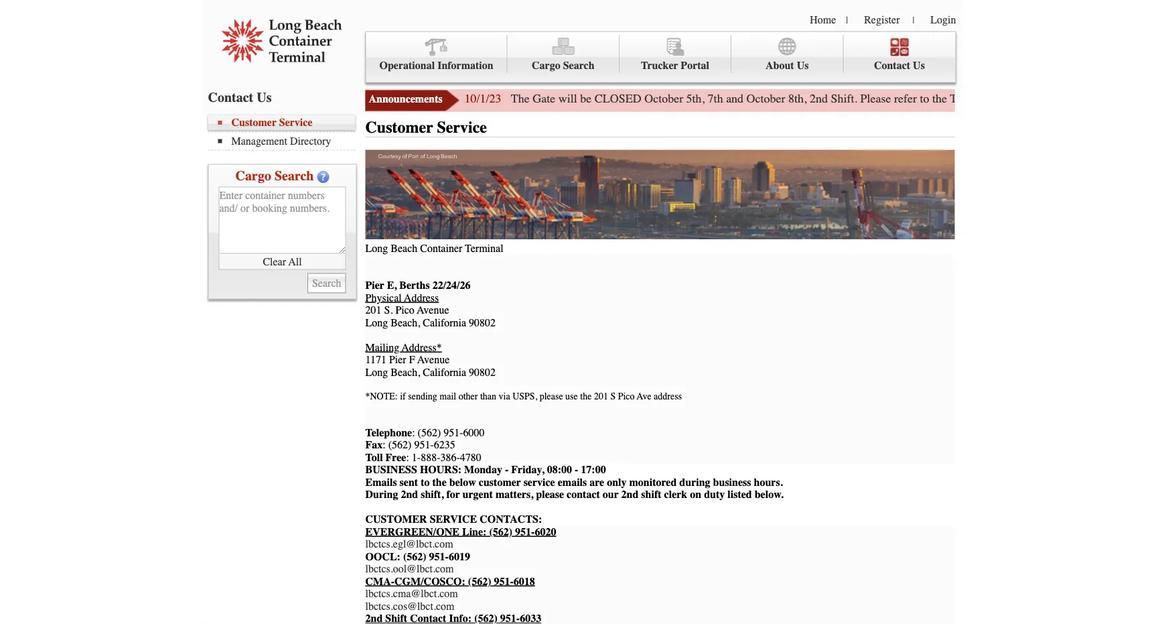 Task type: locate. For each thing, give the bounding box(es) containing it.
0 vertical spatial cargo
[[532, 59, 561, 72]]

(562) up 888-
[[418, 426, 441, 439]]

0 horizontal spatial menu bar
[[208, 115, 362, 150]]

customer service
[[801, 89, 882, 102], [366, 118, 487, 137]]

0 vertical spatial cargo search
[[532, 59, 595, 72]]

avenue right f on the bottom left of the page
[[418, 354, 450, 366]]

address
[[404, 292, 439, 304]]

1 vertical spatial beach,
[[391, 366, 420, 378]]

1 vertical spatial avenue
[[418, 354, 450, 366]]

1 horizontal spatial menu bar
[[366, 31, 957, 137]]

1 horizontal spatial cargo search
[[532, 59, 595, 72]]

operational information link
[[366, 35, 508, 73]]

0 horizontal spatial 201
[[366, 304, 382, 316]]

service inside customer service management directory
[[279, 116, 313, 129]]

0 vertical spatial please
[[540, 391, 563, 402]]

2nd right our
[[622, 488, 639, 501]]

1 horizontal spatial us
[[797, 59, 809, 72]]

2 beach, from the top
[[391, 366, 420, 378]]

0 horizontal spatial cargo
[[236, 168, 271, 183]]

0 vertical spatial customer service link
[[791, 79, 892, 110]]

via usps,
[[499, 391, 538, 402]]

1 horizontal spatial contact us
[[875, 59, 926, 72]]

long up mailing
[[366, 316, 388, 329]]

7th
[[708, 92, 724, 106]]

None submit
[[308, 273, 346, 293]]

search inside menu bar
[[564, 59, 595, 72]]

pier left f on the bottom left of the page
[[389, 354, 407, 366]]

1 vertical spatial search
[[275, 168, 314, 183]]

0 horizontal spatial customer
[[232, 116, 277, 129]]

1 vertical spatial pier
[[389, 354, 407, 366]]

0 vertical spatial contact
[[875, 59, 911, 72]]

0 horizontal spatial service
[[279, 116, 313, 129]]

contacts:
[[480, 513, 542, 526]]

0 vertical spatial long
[[366, 316, 388, 329]]

customer service up management directory
[[801, 89, 882, 102]]

for right shift,
[[447, 488, 460, 501]]

sending
[[408, 391, 438, 402]]

951- down contacts:
[[494, 575, 514, 588]]

listed
[[728, 488, 753, 501]]

1 | from the left
[[847, 15, 849, 25]]

customer service link for the left management directory link
[[218, 116, 356, 129]]

gate right truck
[[982, 92, 1005, 106]]

cargo search up will
[[532, 59, 595, 72]]

service inside menu item
[[849, 89, 882, 102]]

:
[[412, 426, 415, 439], [383, 439, 386, 451], [406, 451, 409, 464]]

for right page
[[1089, 92, 1103, 106]]

0 horizontal spatial directory
[[290, 135, 331, 147]]

0 horizontal spatial for
[[447, 488, 460, 501]]

0 vertical spatial to
[[921, 92, 930, 106]]

201 left s
[[594, 391, 609, 402]]

10/1/23
[[465, 92, 502, 106]]

1 vertical spatial contact
[[208, 89, 254, 105]]

1 vertical spatial for
[[447, 488, 460, 501]]

gate
[[1142, 92, 1162, 106]]

october left 5th,
[[645, 92, 684, 106]]

lbctcs.ool@lbct.com link
[[366, 563, 454, 575]]

2 horizontal spatial service
[[849, 89, 882, 102]]

menu item inside menu bar
[[727, 35, 956, 137]]

line:
[[462, 526, 487, 538]]

1 vertical spatial cargo
[[236, 168, 271, 183]]

contact us
[[875, 59, 926, 72], [208, 89, 272, 105]]

menu item
[[727, 35, 956, 137]]

8th,
[[789, 92, 807, 106]]

0 horizontal spatial to
[[421, 476, 430, 488]]

Enter container numbers and/ or booking numbers.  text field
[[219, 187, 346, 254]]

1 horizontal spatial management
[[788, 116, 848, 128]]

2 horizontal spatial the
[[933, 92, 948, 106]]

1 horizontal spatial management directory link
[[778, 106, 905, 137]]

california up mail
[[423, 366, 467, 378]]

1 horizontal spatial directory
[[851, 116, 895, 128]]

(562)
[[418, 426, 441, 439], [389, 439, 412, 451], [490, 526, 513, 538], [403, 550, 427, 563], [468, 575, 492, 588]]

please left the use on the bottom left of page
[[540, 391, 563, 402]]

- left 17:00
[[575, 464, 579, 476]]

customer service link for the right management directory link
[[791, 79, 892, 110]]

please down 08:00
[[536, 488, 564, 501]]

0 horizontal spatial pier
[[366, 279, 385, 292]]

951-
[[444, 426, 464, 439], [414, 439, 434, 451], [515, 526, 535, 538], [429, 550, 449, 563], [494, 575, 514, 588]]

0 vertical spatial customer service
[[801, 89, 882, 102]]

the right the use on the bottom left of page
[[581, 391, 592, 402]]

long up *note:
[[366, 366, 388, 378]]

us up customer service management directory
[[257, 89, 272, 105]]

contact up customer service management directory
[[208, 89, 254, 105]]

2 vertical spatial the
[[433, 476, 447, 488]]

portal
[[681, 59, 710, 72]]

cargo search link
[[508, 35, 620, 73]]

physical
[[366, 292, 402, 304]]

1 horizontal spatial gate
[[982, 92, 1005, 106]]

the left truck
[[933, 92, 948, 106]]

90802​
[[469, 366, 496, 378]]

search
[[564, 59, 595, 72], [275, 168, 314, 183]]

0 horizontal spatial customer service
[[366, 118, 487, 137]]

directory
[[851, 116, 895, 128], [290, 135, 331, 147]]

fax
[[366, 439, 383, 451]]

1 vertical spatial to
[[421, 476, 430, 488]]

and
[[727, 92, 744, 106]]

pico right s. at the left
[[396, 304, 415, 316]]

shift
[[642, 488, 662, 501]]

operational
[[380, 59, 435, 72]]

2nd right 8th, on the right of page
[[810, 92, 829, 106]]

contact
[[567, 488, 600, 501]]

pier left e,
[[366, 279, 385, 292]]

clerk
[[665, 488, 688, 501]]

1 vertical spatial the
[[581, 391, 592, 402]]

free
[[386, 451, 406, 464]]

emails
[[366, 476, 397, 488]]

2 long from the top
[[366, 366, 388, 378]]

to right the refer
[[921, 92, 930, 106]]

1 horizontal spatial to
[[921, 92, 930, 106]]

customer service down announcements
[[366, 118, 487, 137]]

1 horizontal spatial 2nd
[[622, 488, 639, 501]]

please
[[861, 92, 892, 106]]

search down customer service management directory
[[275, 168, 314, 183]]

all
[[289, 255, 302, 268]]

0 horizontal spatial -
[[505, 464, 509, 476]]

management directory link
[[778, 106, 905, 137], [218, 135, 356, 147]]

october right and
[[747, 92, 786, 106]]

contact up the refer
[[875, 59, 911, 72]]

monday
[[465, 464, 503, 476]]

customer service link inside menu item
[[791, 79, 892, 110]]

the left below
[[433, 476, 447, 488]]

1 vertical spatial california
[[423, 366, 467, 378]]

avenue down berths
[[417, 304, 449, 316]]

2 california from the top
[[423, 366, 467, 378]]

for
[[1089, 92, 1103, 106], [447, 488, 460, 501]]

gate
[[533, 92, 556, 106], [982, 92, 1005, 106]]

2 horizontal spatial 2nd
[[810, 92, 829, 106]]

lbctcs.egl@lbct.com
[[366, 538, 454, 550]]

contact us up customer service management directory
[[208, 89, 272, 105]]

service
[[849, 89, 882, 102], [279, 116, 313, 129], [437, 118, 487, 137]]

1 beach, from the top
[[391, 316, 420, 329]]

0 vertical spatial the
[[933, 92, 948, 106]]

888-
[[421, 451, 441, 464]]

0 horizontal spatial contact us
[[208, 89, 272, 105]]

pico inside pier e, berths 22/24/26 physical address 201 s. pico avenue long beach, california 90802
[[396, 304, 415, 316]]

1 horizontal spatial cargo
[[532, 59, 561, 72]]

customer inside customer service management directory
[[232, 116, 277, 129]]

| right the home
[[847, 15, 849, 25]]

home
[[811, 13, 837, 26]]

register
[[865, 13, 900, 26]]

beach, up if
[[391, 366, 420, 378]]

1 vertical spatial please
[[536, 488, 564, 501]]

1 horizontal spatial -
[[575, 464, 579, 476]]

1 horizontal spatial customer service
[[801, 89, 882, 102]]

s
[[611, 391, 616, 402]]

1 vertical spatial cargo search
[[236, 168, 314, 183]]

customer
[[801, 89, 846, 102], [232, 116, 277, 129], [366, 118, 433, 137]]

us for about us link
[[797, 59, 809, 72]]

than
[[481, 391, 497, 402]]

long
[[366, 316, 388, 329], [366, 366, 388, 378]]

1 horizontal spatial pier
[[389, 354, 407, 366]]

0 horizontal spatial management directory link
[[218, 135, 356, 147]]

(562) right line: on the left bottom of page
[[490, 526, 513, 538]]

1 horizontal spatial customer service link
[[791, 79, 892, 110]]

only
[[607, 476, 627, 488]]

to right sent
[[421, 476, 430, 488]]

1-
[[412, 451, 421, 464]]

management inside customer service management directory
[[232, 135, 288, 147]]

california up address*
[[423, 316, 467, 329]]

0 vertical spatial management
[[788, 116, 848, 128]]

0 horizontal spatial contact
[[208, 89, 254, 105]]

2 october from the left
[[747, 92, 786, 106]]

0 vertical spatial california
[[423, 316, 467, 329]]

17:00
[[581, 464, 606, 476]]

0 horizontal spatial october
[[645, 92, 684, 106]]

business hours:
[[366, 464, 462, 476]]

pico right s
[[618, 391, 635, 402]]

0 horizontal spatial pico
[[396, 304, 415, 316]]

1 vertical spatial directory
[[290, 135, 331, 147]]

california inside pier e, berths 22/24/26 physical address 201 s. pico avenue long beach, california 90802
[[423, 316, 467, 329]]

1 vertical spatial pico
[[618, 391, 635, 402]]

clear all button
[[219, 254, 346, 270]]

operational information
[[380, 59, 494, 72]]

1 vertical spatial long
[[366, 366, 388, 378]]

login link
[[931, 13, 957, 26]]

ave
[[637, 391, 652, 402]]

(562) down 6019
[[468, 575, 492, 588]]

0 vertical spatial beach,
[[391, 316, 420, 329]]

contact us up the refer
[[875, 59, 926, 72]]

cargo down customer service management directory
[[236, 168, 271, 183]]

- left friday,
[[505, 464, 509, 476]]

cargo search down customer service management directory
[[236, 168, 314, 183]]

0 vertical spatial avenue
[[417, 304, 449, 316]]

telephone
[[366, 426, 412, 439]]

service
[[430, 513, 477, 526]]

cargo up will
[[532, 59, 561, 72]]

0 vertical spatial for
[[1089, 92, 1103, 106]]

customer service link
[[791, 79, 892, 110], [218, 116, 356, 129]]

2 horizontal spatial us
[[914, 59, 926, 72]]

cargo
[[532, 59, 561, 72], [236, 168, 271, 183]]

search up be
[[564, 59, 595, 72]]

us up the refer
[[914, 59, 926, 72]]

e,
[[387, 279, 397, 292]]

0 vertical spatial pico
[[396, 304, 415, 316]]

0 horizontal spatial us
[[257, 89, 272, 105]]

0 horizontal spatial the
[[433, 476, 447, 488]]

service
[[524, 476, 555, 488]]

|
[[847, 15, 849, 25], [913, 15, 915, 25]]

lbctcs.egl@lbct.com link
[[366, 538, 454, 550]]

beach, down address
[[391, 316, 420, 329]]

​​​​​​​​​​​​​​​​​​​​​​​​​​​​​​​​​​​long
[[366, 242, 388, 254]]

0 vertical spatial 201
[[366, 304, 382, 316]]

201 left s. at the left
[[366, 304, 382, 316]]

0 vertical spatial pier
[[366, 279, 385, 292]]

pier inside pier e, berths 22/24/26 physical address 201 s. pico avenue long beach, california 90802
[[366, 279, 385, 292]]

2 - from the left
[[575, 464, 579, 476]]

951- up 386- on the bottom of page
[[444, 426, 464, 439]]

0 vertical spatial contact us
[[875, 59, 926, 72]]

0 horizontal spatial cargo search
[[236, 168, 314, 183]]

container
[[420, 242, 463, 254]]

to inside telephone : (562) 951-6000 fax : (562) 951-6235 toll free : 1-888-386-4780 business hours: monday - friday, 08:00 - 17:00 emails sent to the below customer service emails are only monitored during business hours. ​ ​during 2nd shift, for urgent matters, please contact our 2nd shift clerk on duty listed below.
[[421, 476, 430, 488]]

0 horizontal spatial gate
[[533, 92, 556, 106]]

1 long from the top
[[366, 316, 388, 329]]

| left login
[[913, 15, 915, 25]]

below.
[[755, 488, 784, 501]]

1 vertical spatial 201
[[594, 391, 609, 402]]

us right about
[[797, 59, 809, 72]]

0 horizontal spatial |
[[847, 15, 849, 25]]

california inside mailing address* 1171 pier f avenue long beach, california 90802​
[[423, 366, 467, 378]]

beach, inside pier e, berths 22/24/26 physical address 201 s. pico avenue long beach, california 90802
[[391, 316, 420, 329]]

menu item containing contact us
[[727, 35, 956, 137]]

1 vertical spatial management
[[232, 135, 288, 147]]

menu bar
[[366, 31, 957, 137], [208, 115, 362, 150]]

1 horizontal spatial search
[[564, 59, 595, 72]]

0 horizontal spatial management
[[232, 135, 288, 147]]

6000
[[464, 426, 485, 439]]

1 horizontal spatial october
[[747, 92, 786, 106]]

1 vertical spatial customer service link
[[218, 116, 356, 129]]

0 vertical spatial directory
[[851, 116, 895, 128]]

2 horizontal spatial customer
[[801, 89, 846, 102]]

1 horizontal spatial contact
[[875, 59, 911, 72]]

avenue
[[417, 304, 449, 316], [418, 354, 450, 366]]

pier inside mailing address* 1171 pier f avenue long beach, california 90802​
[[389, 354, 407, 366]]

california
[[423, 316, 467, 329], [423, 366, 467, 378]]

0 horizontal spatial :
[[383, 439, 386, 451]]

0 horizontal spatial customer service link
[[218, 116, 356, 129]]

0 vertical spatial search
[[564, 59, 595, 72]]

1 california from the top
[[423, 316, 467, 329]]

1 october from the left
[[645, 92, 684, 106]]

2nd left shift,
[[401, 488, 418, 501]]

1 horizontal spatial |
[[913, 15, 915, 25]]

gate right the
[[533, 92, 556, 106]]



Task type: vqa. For each thing, say whether or not it's contained in the screenshot.
Customer Service to the right
yes



Task type: describe. For each thing, give the bounding box(es) containing it.
6019
[[449, 550, 470, 563]]

beach
[[391, 242, 418, 254]]

evergreen/one
[[366, 526, 460, 538]]

emails are
[[558, 476, 605, 488]]

1 vertical spatial contact us
[[208, 89, 272, 105]]

6020
[[535, 526, 557, 538]]

201 inside pier e, berths 22/24/26 physical address 201 s. pico avenue long beach, california 90802
[[366, 304, 382, 316]]

page
[[1063, 92, 1086, 106]]

6235
[[434, 439, 456, 451]]

announcements
[[369, 93, 443, 105]]

cargo inside menu bar
[[532, 59, 561, 72]]

cma-
[[366, 575, 395, 588]]

951- up cgm/cosco:
[[429, 550, 449, 563]]

on
[[691, 488, 702, 501]]

refer
[[895, 92, 918, 106]]

about us
[[766, 59, 809, 72]]

login
[[931, 13, 957, 26]]

trucker portal link
[[620, 35, 732, 73]]

further
[[1106, 92, 1139, 106]]

directory inside customer service management directory
[[290, 135, 331, 147]]

long inside mailing address* 1171 pier f avenue long beach, california 90802​
[[366, 366, 388, 378]]

(562) down evergreen/one
[[403, 550, 427, 563]]

cgm/cosco:
[[395, 575, 466, 588]]

1 horizontal spatial the
[[581, 391, 592, 402]]

contact us inside contact us link
[[875, 59, 926, 72]]

trucker
[[641, 59, 679, 72]]

hours. ​
[[754, 476, 786, 488]]

terminal
[[465, 242, 504, 254]]

sent
[[400, 476, 418, 488]]

2 horizontal spatial :
[[412, 426, 415, 439]]

other
[[459, 391, 478, 402]]

management directory
[[788, 116, 895, 128]]

beach, inside mailing address* 1171 pier f avenue long beach, california 90802​
[[391, 366, 420, 378]]

be
[[581, 92, 592, 106]]

avenue inside pier e, berths 22/24/26 physical address 201 s. pico avenue long beach, california 90802
[[417, 304, 449, 316]]

web
[[1040, 92, 1060, 106]]

address
[[654, 391, 682, 402]]

please inside telephone : (562) 951-6000 fax : (562) 951-6235 toll free : 1-888-386-4780 business hours: monday - friday, 08:00 - 17:00 emails sent to the below customer service emails are only monitored during business hours. ​ ​during 2nd shift, for urgent matters, please contact our 2nd shift clerk on duty listed below.
[[536, 488, 564, 501]]

1 horizontal spatial service
[[437, 118, 487, 137]]

0 horizontal spatial search
[[275, 168, 314, 183]]

0 horizontal spatial 2nd
[[401, 488, 418, 501]]

4780
[[460, 451, 482, 464]]

customer inside menu item
[[801, 89, 846, 102]]

register link
[[865, 13, 900, 26]]

shift,
[[421, 488, 444, 501]]

toll
[[366, 451, 383, 464]]

menu bar containing operational information
[[366, 31, 957, 137]]

f
[[409, 354, 415, 366]]

home link
[[811, 13, 837, 26]]

monitored
[[630, 476, 677, 488]]

mail
[[440, 391, 457, 402]]

us for contact us link
[[914, 59, 926, 72]]

lbctcs.cos@lbct.com link
[[366, 600, 455, 612]]

1 horizontal spatial 201
[[594, 391, 609, 402]]

the inside telephone : (562) 951-6000 fax : (562) 951-6235 toll free : 1-888-386-4780 business hours: monday - friday, 08:00 - 17:00 emails sent to the below customer service emails are only monitored during business hours. ​ ​during 2nd shift, for urgent matters, please contact our 2nd shift clerk on duty listed below.
[[433, 476, 447, 488]]

duty
[[705, 488, 725, 501]]

5th,
[[687, 92, 705, 106]]

about
[[766, 59, 795, 72]]

long inside pier e, berths 22/24/26 physical address 201 s. pico avenue long beach, california 90802
[[366, 316, 388, 329]]

1171
[[366, 354, 387, 366]]

customer service contacts: evergreen/one line: (562) 951-6020 lbctcs.egl@lbct.com oocl: (562) 951-6019 lbctcs.ool@lbct.com cma-cgm/cosco: (562) 951-6018 lbctcs.cma@lbct.com lbctcs.cos@lbct.com
[[366, 513, 557, 612]]

386-
[[441, 451, 460, 464]]

2 | from the left
[[913, 15, 915, 25]]

friday,
[[512, 464, 545, 476]]

will
[[559, 92, 578, 106]]

1 - from the left
[[505, 464, 509, 476]]

customer
[[479, 476, 521, 488]]

951- down matters,
[[515, 526, 535, 538]]

telephone : (562) 951-6000 fax : (562) 951-6235 toll free : 1-888-386-4780 business hours: monday - friday, 08:00 - 17:00 emails sent to the below customer service emails are only monitored during business hours. ​ ​during 2nd shift, for urgent matters, please contact our 2nd shift clerk on duty listed below.
[[366, 426, 789, 501]]

oocl:
[[366, 550, 401, 563]]

1 horizontal spatial :
[[406, 451, 409, 464]]

about us link
[[732, 35, 844, 73]]

lbctcs.cos@lbct.com
[[366, 600, 455, 612]]

menu bar containing customer service
[[208, 115, 362, 150]]

contact us link
[[844, 35, 956, 73]]

1 gate from the left
[[533, 92, 556, 106]]

1 horizontal spatial customer
[[366, 118, 433, 137]]

trucker portal
[[641, 59, 710, 72]]

​​​​​​​​​​​​​​​​​​​​​​​​​​​​​​​​​​​long beach container terminal
[[366, 242, 504, 254]]

cargo search inside menu bar
[[532, 59, 595, 72]]

6018
[[514, 575, 535, 588]]

our
[[603, 488, 619, 501]]

for inside telephone : (562) 951-6000 fax : (562) 951-6235 toll free : 1-888-386-4780 business hours: monday - friday, 08:00 - 17:00 emails sent to the below customer service emails are only monitored during business hours. ​ ​during 2nd shift, for urgent matters, please contact our 2nd shift clerk on duty listed below.
[[447, 488, 460, 501]]

951- up business hours:
[[414, 439, 434, 451]]

mailing address* 1171 pier f avenue long beach, california 90802​
[[366, 341, 496, 378]]

1 horizontal spatial pico
[[618, 391, 635, 402]]

10/1/23 the gate will be closed october 5th, 7th and october 8th, 2nd shift. please refer to the truck gate hours web page for further gate 
[[465, 92, 1165, 106]]

​during
[[366, 488, 398, 501]]

mailing
[[366, 341, 400, 354]]

(562) left 1-
[[389, 439, 412, 451]]

1 horizontal spatial for
[[1089, 92, 1103, 106]]

below
[[450, 476, 476, 488]]

clear
[[263, 255, 286, 268]]

lbctcs.ool@lbct.com
[[366, 563, 454, 575]]

clear all
[[263, 255, 302, 268]]

customer
[[366, 513, 427, 526]]

lbctcs.cma@lbct.com
[[366, 588, 458, 600]]

use
[[566, 391, 578, 402]]

truck
[[951, 92, 979, 106]]

if
[[400, 391, 406, 402]]

information
[[438, 59, 494, 72]]

1 vertical spatial customer service
[[366, 118, 487, 137]]

hours
[[1008, 92, 1037, 106]]

*note: if sending mail other than via usps, please use the 201 s pico ave address
[[366, 391, 682, 402]]

s.
[[384, 304, 393, 316]]

lbctcs.cma@lbct.com link
[[366, 588, 458, 600]]

2 gate from the left
[[982, 92, 1005, 106]]

avenue inside mailing address* 1171 pier f avenue long beach, california 90802​
[[418, 354, 450, 366]]



